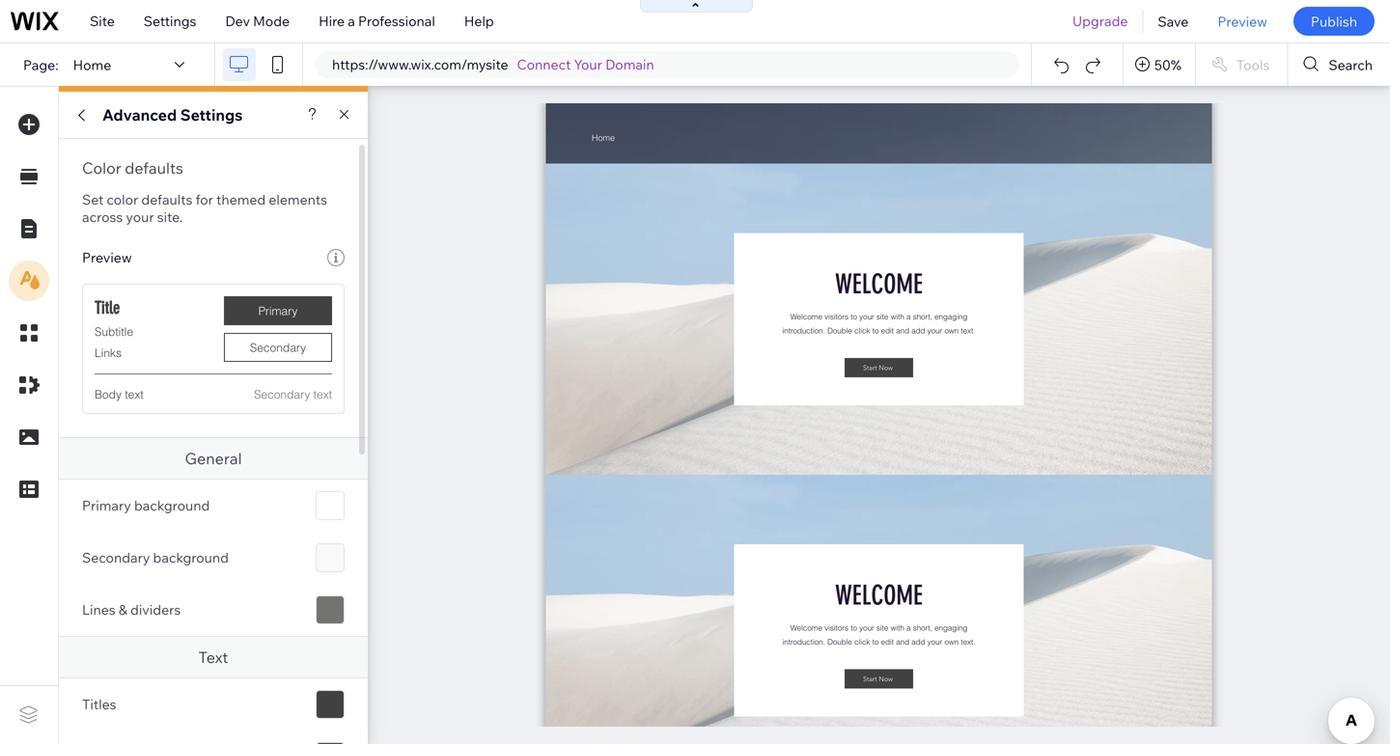 Task type: describe. For each thing, give the bounding box(es) containing it.
advanced
[[102, 105, 177, 125]]

advanced settings
[[102, 105, 243, 125]]

color
[[82, 158, 121, 178]]

50%
[[1154, 56, 1181, 73]]

your
[[126, 209, 154, 225]]

secondary button
[[224, 333, 332, 362]]

themed
[[216, 191, 266, 208]]

secondary text
[[254, 388, 332, 402]]

primary button
[[224, 296, 332, 325]]

your
[[574, 56, 602, 73]]

title subtitle links
[[95, 297, 133, 360]]

dividers
[[130, 601, 181, 618]]

secondary for secondary
[[250, 341, 306, 355]]

links
[[95, 346, 122, 360]]

hire a professional
[[319, 13, 435, 29]]

text for body text
[[125, 388, 144, 402]]

title
[[95, 297, 120, 318]]

https://www.wix.com/mysite
[[332, 56, 508, 73]]

publish button
[[1293, 7, 1375, 36]]

help
[[464, 13, 494, 29]]

primary background
[[82, 497, 210, 514]]

home
[[73, 56, 111, 73]]

text for secondary text
[[313, 388, 332, 402]]

0 vertical spatial defaults
[[125, 158, 183, 178]]

titles
[[82, 696, 116, 713]]

save button
[[1143, 0, 1203, 42]]

body
[[95, 388, 122, 402]]

preview inside button
[[1218, 13, 1267, 30]]



Task type: vqa. For each thing, say whether or not it's contained in the screenshot.
100%
no



Task type: locate. For each thing, give the bounding box(es) containing it.
body text
[[95, 388, 144, 402]]

set color defaults for themed elements across your site.
[[82, 191, 327, 225]]

mode
[[253, 13, 290, 29]]

0 vertical spatial background
[[134, 497, 210, 514]]

secondary inside 'button'
[[250, 341, 306, 355]]

text right body
[[125, 388, 144, 402]]

text
[[198, 648, 228, 667]]

0 horizontal spatial primary
[[82, 497, 131, 514]]

1 vertical spatial settings
[[180, 105, 243, 125]]

secondary
[[250, 341, 306, 355], [254, 388, 310, 402], [82, 549, 150, 566]]

defaults
[[125, 158, 183, 178], [141, 191, 193, 208]]

primary for primary background
[[82, 497, 131, 514]]

for
[[196, 191, 213, 208]]

50% button
[[1123, 43, 1195, 86]]

general
[[185, 449, 242, 468]]

color
[[107, 191, 138, 208]]

subtitle
[[95, 325, 133, 339]]

primary up secondary 'button'
[[258, 304, 298, 318]]

https://www.wix.com/mysite connect your domain
[[332, 56, 654, 73]]

background up dividers
[[153, 549, 229, 566]]

primary for primary
[[258, 304, 298, 318]]

dev mode
[[225, 13, 290, 29]]

save
[[1158, 13, 1189, 30]]

background for primary background
[[134, 497, 210, 514]]

2 vertical spatial secondary
[[82, 549, 150, 566]]

0 horizontal spatial text
[[125, 388, 144, 402]]

secondary for secondary background
[[82, 549, 150, 566]]

professional
[[358, 13, 435, 29]]

publish
[[1311, 13, 1357, 30]]

across
[[82, 209, 123, 225]]

0 vertical spatial primary
[[258, 304, 298, 318]]

1 horizontal spatial text
[[313, 388, 332, 402]]

0 vertical spatial settings
[[144, 13, 196, 29]]

hire
[[319, 13, 345, 29]]

defaults inside set color defaults for themed elements across your site.
[[141, 191, 193, 208]]

domain
[[605, 56, 654, 73]]

1 vertical spatial background
[[153, 549, 229, 566]]

tools
[[1236, 56, 1270, 73]]

set
[[82, 191, 104, 208]]

1 vertical spatial secondary
[[254, 388, 310, 402]]

1 horizontal spatial primary
[[258, 304, 298, 318]]

primary up "secondary background"
[[82, 497, 131, 514]]

1 vertical spatial primary
[[82, 497, 131, 514]]

secondary up &
[[82, 549, 150, 566]]

background for secondary background
[[153, 549, 229, 566]]

text
[[125, 388, 144, 402], [313, 388, 332, 402]]

1 text from the left
[[125, 388, 144, 402]]

preview down across
[[82, 249, 132, 266]]

2 text from the left
[[313, 388, 332, 402]]

lines & dividers
[[82, 601, 181, 618]]

&
[[119, 601, 127, 618]]

a
[[348, 13, 355, 29]]

settings right advanced
[[180, 105, 243, 125]]

settings left dev
[[144, 13, 196, 29]]

text down secondary 'button'
[[313, 388, 332, 402]]

dev
[[225, 13, 250, 29]]

secondary down primary button
[[250, 341, 306, 355]]

connect
[[517, 56, 571, 73]]

preview button
[[1203, 0, 1282, 42]]

upgrade
[[1072, 13, 1128, 29]]

1 vertical spatial preview
[[82, 249, 132, 266]]

0 vertical spatial preview
[[1218, 13, 1267, 30]]

settings
[[144, 13, 196, 29], [180, 105, 243, 125]]

preview
[[1218, 13, 1267, 30], [82, 249, 132, 266]]

secondary for secondary text
[[254, 388, 310, 402]]

site.
[[157, 209, 183, 225]]

site
[[90, 13, 115, 29]]

color defaults
[[82, 158, 183, 178]]

preview up "tools" button
[[1218, 13, 1267, 30]]

tools button
[[1196, 43, 1287, 86]]

1 vertical spatial defaults
[[141, 191, 193, 208]]

defaults up color
[[125, 158, 183, 178]]

secondary background
[[82, 549, 229, 566]]

0 vertical spatial secondary
[[250, 341, 306, 355]]

1 horizontal spatial preview
[[1218, 13, 1267, 30]]

elements
[[269, 191, 327, 208]]

search button
[[1288, 43, 1390, 86]]

0 horizontal spatial preview
[[82, 249, 132, 266]]

background
[[134, 497, 210, 514], [153, 549, 229, 566]]

primary inside button
[[258, 304, 298, 318]]

lines
[[82, 601, 116, 618]]

search
[[1329, 56, 1373, 73]]

background up "secondary background"
[[134, 497, 210, 514]]

primary
[[258, 304, 298, 318], [82, 497, 131, 514]]

defaults up site.
[[141, 191, 193, 208]]

secondary down secondary 'button'
[[254, 388, 310, 402]]



